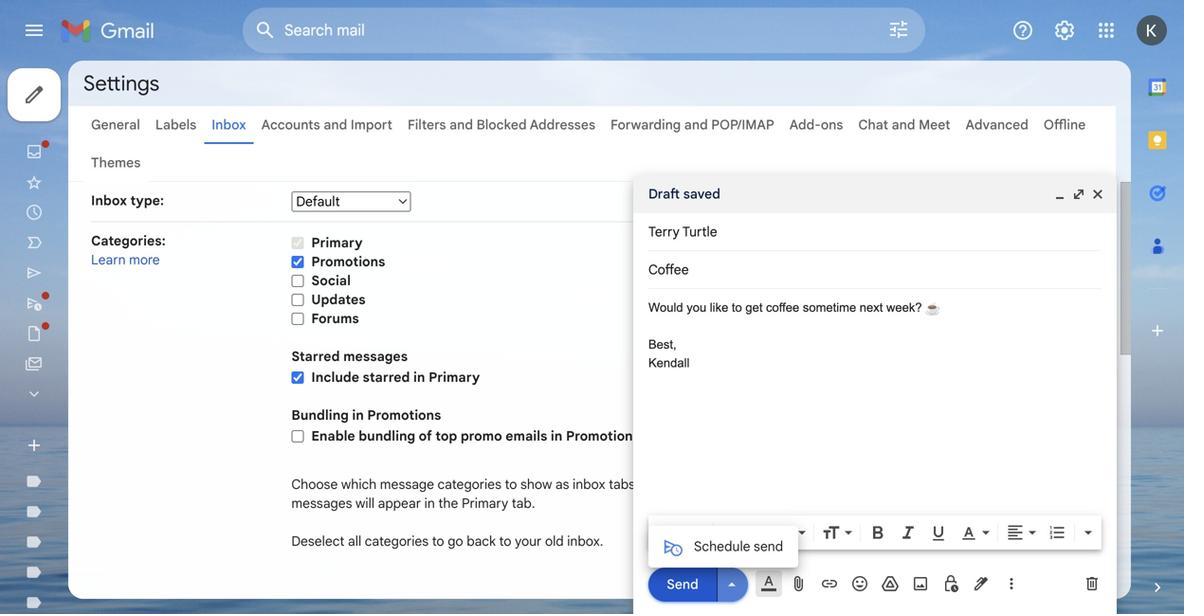 Task type: vqa. For each thing, say whether or not it's contained in the screenshot.
Settings icon
yes



Task type: locate. For each thing, give the bounding box(es) containing it.
type:
[[130, 193, 164, 209]]

labels link
[[155, 117, 197, 133]]

to
[[732, 301, 742, 315], [505, 477, 517, 493], [432, 534, 445, 550], [499, 534, 512, 550]]

2 vertical spatial promotions
[[566, 428, 640, 445]]

and right filters
[[450, 117, 473, 133]]

inbox
[[212, 117, 246, 133], [91, 193, 127, 209]]

and for chat
[[892, 117, 916, 133]]

advanced search options image
[[880, 10, 918, 48]]

other
[[642, 477, 677, 493]]

messages
[[343, 349, 408, 365], [292, 496, 352, 512]]

promotions up social
[[312, 254, 385, 270]]

categories
[[438, 477, 502, 493], [365, 534, 429, 550]]

schedule
[[694, 539, 751, 555]]

next
[[860, 301, 883, 315]]

primary up top
[[429, 369, 480, 386]]

Promotions checkbox
[[292, 255, 304, 269]]

social
[[312, 273, 351, 289]]

message
[[380, 477, 434, 493]]

primary
[[312, 235, 363, 251], [429, 369, 480, 386], [462, 496, 509, 512]]

in
[[414, 369, 425, 386], [352, 407, 364, 424], [551, 428, 563, 445], [425, 496, 435, 512]]

which
[[341, 477, 377, 493]]

general link
[[91, 117, 140, 133]]

as
[[556, 477, 570, 493]]

1 vertical spatial inbox
[[91, 193, 127, 209]]

ons
[[821, 117, 844, 133]]

1 horizontal spatial inbox
[[212, 117, 246, 133]]

include
[[312, 369, 359, 386]]

None search field
[[243, 8, 926, 53]]

forums
[[312, 311, 359, 327]]

starred messages
[[292, 349, 408, 365]]

categories up the
[[438, 477, 502, 493]]

and
[[324, 117, 347, 133], [450, 117, 473, 133], [685, 117, 708, 133], [892, 117, 916, 133]]

learn more link
[[91, 252, 160, 268]]

messages up starred
[[343, 349, 408, 365]]

to inside message body text box
[[732, 301, 742, 315]]

promotions up bundling
[[367, 407, 441, 424]]

go
[[448, 534, 464, 550]]

attach files image
[[790, 575, 809, 594]]

get
[[746, 301, 763, 315]]

kendall
[[649, 356, 690, 370]]

2 vertical spatial primary
[[462, 496, 509, 512]]

and for forwarding
[[685, 117, 708, 133]]

tab list
[[1132, 61, 1185, 546]]

primary up social
[[312, 235, 363, 251]]

labels
[[155, 117, 197, 133]]

filters
[[408, 117, 446, 133]]

insert link ‪(⌘k)‬ image
[[821, 575, 839, 594]]

forwarding
[[611, 117, 681, 133]]

0 horizontal spatial inbox
[[91, 193, 127, 209]]

numbered list ‪(⌘⇧7)‬ image
[[1048, 524, 1067, 543]]

☕ image
[[926, 301, 941, 316]]

Message Body text field
[[649, 299, 1102, 510]]

and for accounts
[[324, 117, 347, 133]]

offline
[[1044, 117, 1086, 133]]

1 and from the left
[[324, 117, 347, 133]]

terry turtle
[[649, 224, 718, 240]]

in up enable
[[352, 407, 364, 424]]

1 horizontal spatial categories
[[438, 477, 502, 493]]

and for filters
[[450, 117, 473, 133]]

categories:
[[91, 233, 166, 249]]

1 vertical spatial categories
[[365, 534, 429, 550]]

draft saved dialog
[[634, 175, 1117, 615]]

bundling in promotions
[[292, 407, 441, 424]]

promotions up inbox
[[566, 428, 640, 445]]

Updates checkbox
[[292, 293, 304, 307]]

0 vertical spatial inbox
[[212, 117, 246, 133]]

primary right the
[[462, 496, 509, 512]]

draft saved
[[649, 186, 721, 203]]

navigation
[[0, 61, 228, 615]]

2 and from the left
[[450, 117, 473, 133]]

in right emails
[[551, 428, 563, 445]]

messages inside choose which message categories to show as inbox tabs. other messages will appear in the primary tab.
[[292, 496, 352, 512]]

in left the
[[425, 496, 435, 512]]

toggle confidential mode image
[[942, 575, 961, 594]]

messages down choose
[[292, 496, 352, 512]]

in right starred
[[414, 369, 425, 386]]

0 vertical spatial promotions
[[312, 254, 385, 270]]

redo ‪(⌘y)‬ image
[[687, 524, 706, 543]]

settings
[[83, 70, 159, 97]]

and left 'pop/imap' at the top of the page
[[685, 117, 708, 133]]

and left 'import' at the left of page
[[324, 117, 347, 133]]

0 vertical spatial primary
[[312, 235, 363, 251]]

inbox right labels
[[212, 117, 246, 133]]

to up tab. on the bottom
[[505, 477, 517, 493]]

would you like to get coffee sometime next week?
[[649, 301, 926, 315]]

settings image
[[1054, 19, 1077, 42]]

4 and from the left
[[892, 117, 916, 133]]

will
[[356, 496, 375, 512]]

coffee
[[766, 301, 800, 315]]

1 vertical spatial primary
[[429, 369, 480, 386]]

send
[[667, 576, 699, 593]]

0 vertical spatial categories
[[438, 477, 502, 493]]

and right chat
[[892, 117, 916, 133]]

more send options image
[[723, 576, 742, 595]]

best, kendall
[[649, 338, 690, 370]]

pop/imap
[[712, 117, 775, 133]]

more formatting options image
[[1079, 524, 1098, 543]]

categories down appear
[[365, 534, 429, 550]]

primary inside choose which message categories to show as inbox tabs. other messages will appear in the primary tab.
[[462, 496, 509, 512]]

1 vertical spatial messages
[[292, 496, 352, 512]]

filters and blocked addresses link
[[408, 117, 596, 133]]

underline ‪(⌘u)‬ image
[[930, 525, 949, 544]]

forwarding and pop/imap
[[611, 117, 775, 133]]

inbox type:
[[91, 193, 164, 209]]

inbox left type:
[[91, 193, 127, 209]]

3 and from the left
[[685, 117, 708, 133]]

choose which message categories to show as inbox tabs. other messages will appear in the primary tab.
[[292, 477, 677, 512]]

top
[[436, 428, 457, 445]]

promotions
[[312, 254, 385, 270], [367, 407, 441, 424], [566, 428, 640, 445]]

bold ‪(⌘b)‬ image
[[869, 524, 888, 543]]

to left get
[[732, 301, 742, 315]]

insert emoji ‪(⌘⇧2)‬ image
[[851, 575, 870, 594]]

of
[[419, 428, 432, 445]]

insert files using drive image
[[881, 575, 900, 594]]

Include starred in Primary checkbox
[[292, 371, 304, 385]]

add-ons link
[[790, 117, 844, 133]]

minimize image
[[1053, 187, 1068, 202]]

inbox for inbox type:
[[91, 193, 127, 209]]

0 horizontal spatial categories
[[365, 534, 429, 550]]



Task type: describe. For each thing, give the bounding box(es) containing it.
updates
[[312, 292, 366, 308]]

send
[[754, 539, 784, 555]]

themes link
[[91, 155, 141, 171]]

chat and meet link
[[859, 117, 951, 133]]

sans serif option
[[718, 524, 795, 543]]

inbox.
[[567, 534, 604, 550]]

0 vertical spatial messages
[[343, 349, 408, 365]]

learn
[[91, 252, 126, 268]]

promo
[[461, 428, 502, 445]]

to left your on the bottom of page
[[499, 534, 512, 550]]

old
[[545, 534, 564, 550]]

serif
[[755, 525, 785, 541]]

choose
[[292, 477, 338, 493]]

themes
[[91, 155, 141, 171]]

blocked
[[477, 117, 527, 133]]

like
[[710, 301, 729, 315]]

italic ‪(⌘i)‬ image
[[899, 524, 918, 543]]

more options image
[[1006, 575, 1018, 594]]

sans serif
[[722, 525, 785, 541]]

1 vertical spatial promotions
[[367, 407, 441, 424]]

offline link
[[1044, 117, 1086, 133]]

inbox for inbox link
[[212, 117, 246, 133]]

terry
[[649, 224, 680, 240]]

sometime
[[803, 301, 857, 315]]

back
[[467, 534, 496, 550]]

appear
[[378, 496, 421, 512]]

schedule send
[[694, 539, 784, 555]]

accounts and import link
[[261, 117, 393, 133]]

gmail image
[[61, 11, 164, 49]]

advanced
[[966, 117, 1029, 133]]

accounts
[[261, 117, 320, 133]]

general
[[91, 117, 140, 133]]

search mail image
[[249, 13, 283, 47]]

categories inside choose which message categories to show as inbox tabs. other messages will appear in the primary tab.
[[438, 477, 502, 493]]

in inside choose which message categories to show as inbox tabs. other messages will appear in the primary tab.
[[425, 496, 435, 512]]

pop out image
[[1072, 187, 1087, 202]]

Enable bundling of top promo emails in Promotions checkbox
[[292, 430, 304, 444]]

enable bundling of top promo emails in promotions
[[312, 428, 640, 445]]

show
[[521, 477, 552, 493]]

draft
[[649, 186, 680, 203]]

you
[[687, 301, 707, 315]]

discard draft ‪(⌘⇧d)‬ image
[[1083, 575, 1102, 594]]

emails
[[506, 428, 548, 445]]

deselect
[[292, 534, 345, 550]]

would
[[649, 301, 684, 315]]

close image
[[1091, 187, 1106, 202]]

import
[[351, 117, 393, 133]]

bundling
[[292, 407, 349, 424]]

meet
[[919, 117, 951, 133]]

your
[[515, 534, 542, 550]]

starred
[[363, 369, 410, 386]]

addresses
[[530, 117, 596, 133]]

deselect all categories to go back to your old inbox.
[[292, 534, 604, 550]]

tab.
[[512, 496, 535, 512]]

the
[[439, 496, 459, 512]]

starred
[[292, 349, 340, 365]]

advanced link
[[966, 117, 1029, 133]]

support image
[[1012, 19, 1035, 42]]

tabs.
[[609, 477, 639, 493]]

inbox
[[573, 477, 606, 493]]

more
[[129, 252, 160, 268]]

chat
[[859, 117, 889, 133]]

chat and meet
[[859, 117, 951, 133]]

forwarding and pop/imap link
[[611, 117, 775, 133]]

accounts and import
[[261, 117, 393, 133]]

Subject field
[[649, 261, 1102, 280]]

Forums checkbox
[[292, 312, 304, 326]]

formatting options toolbar
[[649, 516, 1102, 550]]

undo ‪(⌘z)‬ image
[[656, 524, 675, 543]]

to left go in the left bottom of the page
[[432, 534, 445, 550]]

send button
[[649, 568, 717, 602]]

include starred in primary
[[312, 369, 480, 386]]

insert photo image
[[912, 575, 931, 594]]

sans
[[722, 525, 752, 541]]

categories: learn more
[[91, 233, 166, 268]]

bundling
[[359, 428, 416, 445]]

add-ons
[[790, 117, 844, 133]]

inbox link
[[212, 117, 246, 133]]

all
[[348, 534, 362, 550]]

to inside choose which message categories to show as inbox tabs. other messages will appear in the primary tab.
[[505, 477, 517, 493]]

enable
[[312, 428, 355, 445]]

filters and blocked addresses
[[408, 117, 596, 133]]

week?
[[887, 301, 923, 315]]

best,
[[649, 338, 677, 352]]

add-
[[790, 117, 821, 133]]

turtle
[[683, 224, 718, 240]]

saved
[[684, 186, 721, 203]]

Search mail text field
[[285, 21, 835, 40]]

Social checkbox
[[292, 274, 304, 288]]

insert signature image
[[972, 575, 991, 594]]



